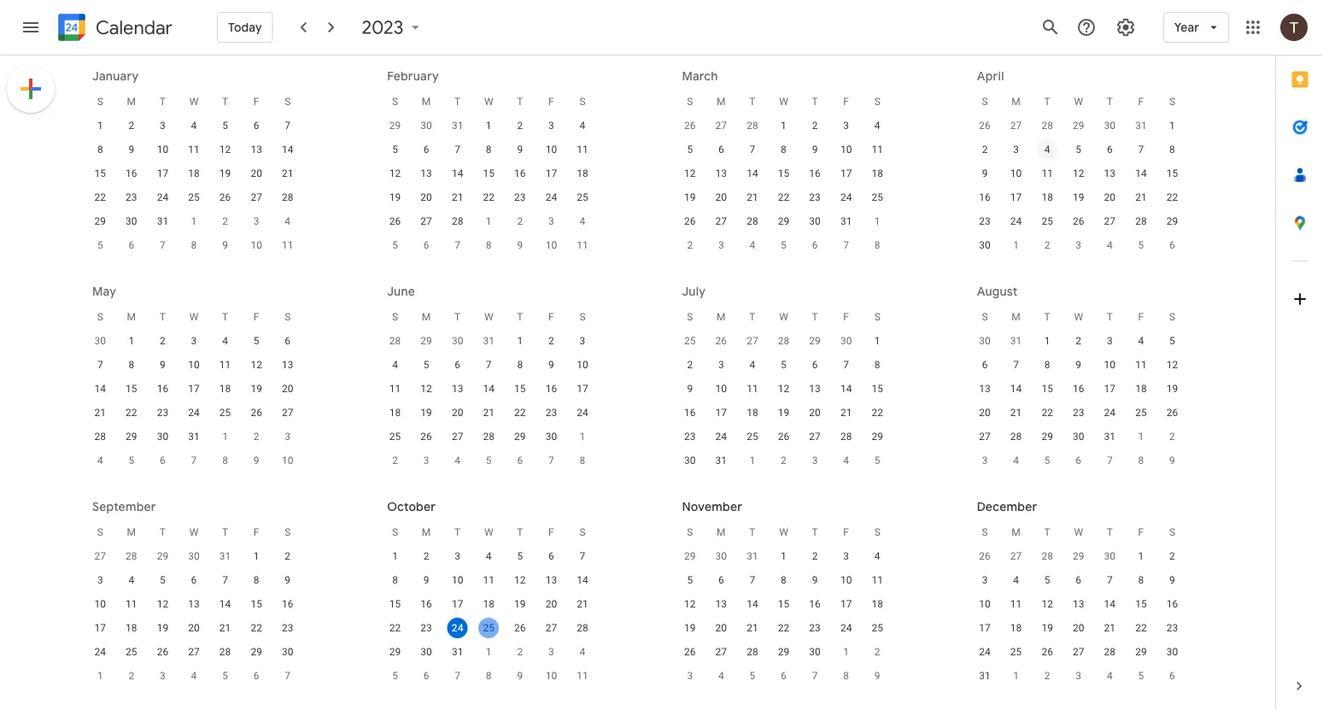 Task type: locate. For each thing, give the bounding box(es) containing it.
august 30 element
[[184, 546, 204, 567]]

11 inside september grid
[[126, 598, 137, 610]]

m for june
[[422, 311, 431, 323]]

11 down the november 4 element
[[577, 670, 589, 682]]

row group for october
[[380, 544, 598, 688]]

14 inside "august" grid
[[1011, 383, 1022, 395]]

21
[[282, 168, 294, 179], [452, 191, 464, 203], [747, 191, 759, 203], [1136, 191, 1147, 203], [94, 407, 106, 419], [483, 407, 495, 419], [841, 407, 852, 419], [1011, 407, 1022, 419], [577, 598, 589, 610], [219, 622, 231, 634], [747, 622, 759, 634], [1105, 622, 1116, 634]]

28
[[747, 120, 759, 132], [1042, 120, 1054, 132], [282, 191, 294, 203], [452, 215, 464, 227], [747, 215, 759, 227], [1136, 215, 1147, 227], [390, 335, 401, 347], [778, 335, 790, 347], [94, 431, 106, 443], [483, 431, 495, 443], [841, 431, 852, 443], [1011, 431, 1022, 443], [126, 550, 137, 562], [1042, 550, 1054, 562], [577, 622, 589, 634], [219, 646, 231, 658], [747, 646, 759, 658], [1105, 646, 1116, 658]]

september 8 element
[[1131, 450, 1152, 471]]

18 inside june grid
[[390, 407, 401, 419]]

m
[[127, 96, 136, 108], [422, 96, 431, 108], [717, 96, 726, 108], [1012, 96, 1021, 108], [127, 311, 136, 323], [422, 311, 431, 323], [717, 311, 726, 323], [1012, 311, 1021, 323], [127, 526, 136, 538], [422, 526, 431, 538], [717, 526, 726, 538], [1012, 526, 1021, 538]]

11 element
[[184, 139, 204, 160], [573, 139, 593, 160], [868, 139, 888, 160], [1038, 163, 1058, 184], [215, 355, 236, 375], [1131, 355, 1152, 375], [385, 379, 406, 399], [743, 379, 763, 399], [479, 570, 499, 591], [868, 570, 888, 591], [121, 594, 142, 615], [1006, 594, 1027, 615]]

25 for 25 element above january 1 element on the bottom of the page
[[1011, 646, 1022, 658]]

30 for 30 element to the left of may 1 element
[[980, 239, 991, 251]]

main drawer image
[[21, 17, 41, 38]]

february
[[387, 68, 439, 84]]

30 for november 30 element
[[1105, 550, 1116, 562]]

23 for 23 element on the left of 24, today element
[[421, 622, 432, 634]]

28 inside october grid
[[577, 622, 589, 634]]

23 for 23 element on top of july 7 element at the left bottom of page
[[546, 407, 557, 419]]

january
[[92, 68, 139, 84]]

29 element up july 6 element
[[510, 426, 531, 447]]

14
[[282, 144, 294, 156], [452, 168, 464, 179], [747, 168, 759, 179], [1136, 168, 1147, 179], [94, 383, 106, 395], [483, 383, 495, 395], [841, 383, 852, 395], [1011, 383, 1022, 395], [577, 574, 589, 586], [219, 598, 231, 610], [747, 598, 759, 610], [1105, 598, 1116, 610]]

12
[[219, 144, 231, 156], [390, 168, 401, 179], [685, 168, 696, 179], [1073, 168, 1085, 179], [251, 359, 262, 371], [1167, 359, 1179, 371], [421, 383, 432, 395], [778, 383, 790, 395], [515, 574, 526, 586], [157, 598, 169, 610], [685, 598, 696, 610], [1042, 598, 1054, 610]]

row
[[85, 90, 303, 114], [380, 90, 598, 114], [675, 90, 894, 114], [970, 90, 1189, 114], [85, 114, 303, 138], [380, 114, 598, 138], [675, 114, 894, 138], [970, 114, 1189, 138], [85, 138, 303, 162], [380, 138, 598, 162], [675, 138, 894, 162], [970, 138, 1189, 162], [85, 162, 303, 185], [380, 162, 598, 185], [675, 162, 894, 185], [970, 162, 1189, 185], [85, 185, 303, 209], [380, 185, 598, 209], [675, 185, 894, 209], [970, 185, 1189, 209], [85, 209, 303, 233], [380, 209, 598, 233], [675, 209, 894, 233], [970, 209, 1189, 233], [85, 233, 303, 257], [380, 233, 598, 257], [675, 233, 894, 257], [970, 233, 1189, 257], [85, 305, 303, 329], [380, 305, 598, 329], [675, 305, 894, 329], [970, 305, 1189, 329], [85, 329, 303, 353], [380, 329, 598, 353], [675, 329, 894, 353], [970, 329, 1189, 353], [85, 353, 303, 377], [380, 353, 598, 377], [675, 353, 894, 377], [970, 353, 1189, 377], [85, 377, 303, 401], [380, 377, 598, 401], [675, 377, 894, 401], [970, 377, 1189, 401], [85, 401, 303, 425], [380, 401, 598, 425], [675, 401, 894, 425], [970, 401, 1189, 425], [85, 425, 303, 449], [380, 425, 598, 449], [675, 425, 894, 449], [970, 425, 1189, 449], [85, 449, 303, 473], [380, 449, 598, 473], [675, 449, 894, 473], [970, 449, 1189, 473], [85, 520, 303, 544], [380, 520, 598, 544], [675, 520, 894, 544], [970, 520, 1189, 544], [85, 544, 303, 568], [380, 544, 598, 568], [675, 544, 894, 568], [970, 544, 1189, 568], [85, 568, 303, 592], [380, 568, 598, 592], [675, 568, 894, 592], [970, 568, 1189, 592], [85, 592, 303, 616], [380, 592, 598, 616], [675, 592, 894, 616], [970, 592, 1189, 616], [85, 616, 303, 640], [380, 616, 598, 640], [675, 616, 894, 640], [970, 616, 1189, 640], [85, 640, 303, 664], [380, 640, 598, 664], [675, 640, 894, 664], [970, 640, 1189, 664], [85, 664, 303, 688], [380, 664, 598, 688], [675, 664, 894, 688], [970, 664, 1189, 688]]

1 inside september 1 element
[[1139, 431, 1145, 443]]

september 4 element
[[1006, 450, 1027, 471]]

23 inside april grid
[[980, 215, 991, 227]]

23 element
[[121, 187, 142, 208], [510, 187, 531, 208], [805, 187, 826, 208], [975, 211, 996, 232], [152, 403, 173, 423], [541, 403, 562, 423], [1069, 403, 1089, 423], [680, 426, 701, 447], [278, 618, 298, 638], [416, 618, 437, 638], [805, 618, 826, 638], [1163, 618, 1183, 638]]

may 4 element
[[1100, 235, 1121, 256]]

12 inside july grid
[[778, 383, 790, 395]]

f for january
[[254, 96, 259, 108]]

november 2 element
[[510, 642, 531, 662]]

row group containing 25
[[675, 329, 894, 473]]

15 inside 'december' grid
[[1136, 598, 1147, 610]]

25 inside 'december' grid
[[1011, 646, 1022, 658]]

25 element up march 4 element
[[573, 187, 593, 208]]

6
[[254, 120, 259, 132], [424, 144, 429, 156], [719, 144, 725, 156], [1108, 144, 1113, 156], [129, 239, 134, 251], [424, 239, 429, 251], [813, 239, 818, 251], [1170, 239, 1176, 251], [285, 335, 291, 347], [455, 359, 461, 371], [813, 359, 818, 371], [983, 359, 988, 371], [160, 455, 166, 467], [517, 455, 523, 467], [1076, 455, 1082, 467], [549, 550, 554, 562], [191, 574, 197, 586], [719, 574, 725, 586], [1076, 574, 1082, 586], [254, 670, 259, 682], [424, 670, 429, 682], [781, 670, 787, 682], [1170, 670, 1176, 682]]

20
[[251, 168, 262, 179], [421, 191, 432, 203], [716, 191, 727, 203], [1105, 191, 1116, 203], [282, 383, 294, 395], [452, 407, 464, 419], [810, 407, 821, 419], [980, 407, 991, 419], [546, 598, 557, 610], [188, 622, 200, 634], [716, 622, 727, 634], [1073, 622, 1085, 634]]

november
[[682, 499, 743, 515]]

24 inside 'december' grid
[[980, 646, 991, 658]]

4
[[191, 120, 197, 132], [580, 120, 586, 132], [875, 120, 881, 132], [1045, 144, 1051, 156], [285, 215, 291, 227], [580, 215, 586, 227], [750, 239, 756, 251], [1108, 239, 1113, 251], [222, 335, 228, 347], [1139, 335, 1145, 347], [392, 359, 398, 371], [750, 359, 756, 371], [97, 455, 103, 467], [455, 455, 461, 467], [844, 455, 850, 467], [1014, 455, 1020, 467], [486, 550, 492, 562], [875, 550, 881, 562], [129, 574, 134, 586], [1014, 574, 1020, 586], [580, 646, 586, 658], [191, 670, 197, 682], [719, 670, 725, 682], [1108, 670, 1113, 682]]

9 inside 'december' grid
[[1170, 574, 1176, 586]]

29 element up 'september 5' element
[[1038, 426, 1058, 447]]

24
[[157, 191, 169, 203], [546, 191, 557, 203], [841, 191, 852, 203], [1011, 215, 1022, 227], [188, 407, 200, 419], [577, 407, 589, 419], [1105, 407, 1116, 419], [716, 431, 727, 443], [452, 622, 464, 634], [841, 622, 852, 634], [94, 646, 106, 658], [980, 646, 991, 658]]

24 element inside 'december' grid
[[975, 642, 996, 662]]

17 inside june grid
[[577, 383, 589, 395]]

20 element
[[246, 163, 267, 184], [416, 187, 437, 208], [711, 187, 732, 208], [1100, 187, 1121, 208], [278, 379, 298, 399], [448, 403, 468, 423], [805, 403, 826, 423], [975, 403, 996, 423], [541, 594, 562, 615], [184, 618, 204, 638], [711, 618, 732, 638], [1069, 618, 1089, 638]]

29 right november 28 "element"
[[1073, 550, 1085, 562]]

28 element
[[278, 187, 298, 208], [448, 211, 468, 232], [743, 211, 763, 232], [1131, 211, 1152, 232], [90, 426, 110, 447], [479, 426, 499, 447], [836, 426, 857, 447], [1006, 426, 1027, 447], [573, 618, 593, 638], [215, 642, 236, 662], [743, 642, 763, 662], [1100, 642, 1121, 662]]

31 right "august 30" element on the left of the page
[[219, 550, 231, 562]]

f
[[254, 96, 259, 108], [549, 96, 554, 108], [844, 96, 849, 108], [1139, 96, 1145, 108], [254, 311, 259, 323], [549, 311, 554, 323], [844, 311, 849, 323], [1139, 311, 1145, 323], [254, 526, 259, 538], [549, 526, 554, 538], [844, 526, 849, 538], [1139, 526, 1145, 538]]

13 inside "august" grid
[[980, 383, 991, 395]]

row group containing 27
[[85, 544, 303, 688]]

2023
[[362, 15, 404, 39]]

29 up the 'may 6' element
[[1167, 215, 1179, 227]]

10 inside september grid
[[94, 598, 106, 610]]

november 6 element
[[416, 666, 437, 686]]

october 7 element
[[278, 666, 298, 686]]

23 for 23 element over june 6 element
[[157, 407, 169, 419]]

23
[[126, 191, 137, 203], [515, 191, 526, 203], [810, 191, 821, 203], [980, 215, 991, 227], [157, 407, 169, 419], [546, 407, 557, 419], [1073, 407, 1085, 419], [685, 431, 696, 443], [282, 622, 294, 634], [421, 622, 432, 634], [810, 622, 821, 634], [1167, 622, 1179, 634]]

11 inside march grid
[[872, 144, 884, 156]]

21 up april 4 element
[[747, 191, 759, 203]]

22 element up 'january 5' element
[[1131, 618, 1152, 638]]

8 inside september grid
[[254, 574, 259, 586]]

row group for april
[[970, 114, 1189, 257]]

11 down the february 4 element
[[282, 239, 294, 251]]

june 9 element
[[246, 450, 267, 471]]

25 for 25 element over june 1 element
[[219, 407, 231, 419]]

26 left march 27 element
[[980, 120, 991, 132]]

21 element inside "august" grid
[[1006, 403, 1027, 423]]

calendar heading
[[92, 16, 173, 40]]

27 up december 4 element
[[716, 646, 727, 658]]

1 inside august 1 element
[[750, 455, 756, 467]]

3
[[160, 120, 166, 132], [549, 120, 554, 132], [844, 120, 850, 132], [1014, 144, 1020, 156], [254, 215, 259, 227], [549, 215, 554, 227], [719, 239, 725, 251], [1076, 239, 1082, 251], [191, 335, 197, 347], [580, 335, 586, 347], [1108, 335, 1113, 347], [719, 359, 725, 371], [285, 431, 291, 443], [424, 455, 429, 467], [813, 455, 818, 467], [983, 455, 988, 467], [455, 550, 461, 562], [844, 550, 850, 562], [97, 574, 103, 586], [983, 574, 988, 586], [549, 646, 554, 658], [160, 670, 166, 682], [687, 670, 693, 682], [1076, 670, 1082, 682]]

13 element down november 29 element on the bottom of page
[[1069, 594, 1089, 615]]

27 inside "august" grid
[[980, 431, 991, 443]]

30 element up july 7 element at the left bottom of page
[[541, 426, 562, 447]]

june 8 element
[[215, 450, 236, 471]]

june 5 element
[[121, 450, 142, 471]]

13 for the 13 element under march 30 element on the right top of the page
[[1105, 168, 1116, 179]]

21 element
[[278, 163, 298, 184], [448, 187, 468, 208], [743, 187, 763, 208], [1131, 187, 1152, 208], [90, 403, 110, 423], [479, 403, 499, 423], [836, 403, 857, 423], [1006, 403, 1027, 423], [573, 594, 593, 615], [215, 618, 236, 638], [743, 618, 763, 638], [1100, 618, 1121, 638]]

14 down may 31 element
[[483, 383, 495, 395]]

june 7 element
[[184, 450, 204, 471]]

m inside 'december' grid
[[1012, 526, 1021, 538]]

august 29 element
[[152, 546, 173, 567]]

12 for 12 element below january 29 element
[[390, 168, 401, 179]]

19 up november 2 element
[[515, 598, 526, 610]]

june
[[387, 284, 415, 299]]

april 8 element
[[868, 235, 888, 256]]

july 31 element
[[1006, 331, 1027, 351]]

row containing 14
[[85, 377, 303, 401]]

13 for the 13 element over june 3 element
[[282, 359, 294, 371]]

21 element inside november grid
[[743, 618, 763, 638]]

20 up april 3 element
[[716, 191, 727, 203]]

september 5 element
[[1038, 450, 1058, 471]]

19
[[219, 168, 231, 179], [390, 191, 401, 203], [685, 191, 696, 203], [1073, 191, 1085, 203], [251, 383, 262, 395], [1167, 383, 1179, 395], [421, 407, 432, 419], [778, 407, 790, 419], [515, 598, 526, 610], [157, 622, 169, 634], [685, 622, 696, 634], [1042, 622, 1054, 634]]

november grid
[[675, 520, 894, 688]]

27 element up november 3 element
[[541, 618, 562, 638]]

w inside "august" grid
[[1075, 311, 1084, 323]]

26 for "26" element above march 5 element
[[390, 215, 401, 227]]

13 element down "june 29" element
[[805, 379, 826, 399]]

19 inside march grid
[[685, 191, 696, 203]]

september
[[92, 499, 156, 515]]

20 inside "august" grid
[[980, 407, 991, 419]]

18 inside october grid
[[483, 598, 495, 610]]

25 up february 1 element
[[188, 191, 200, 203]]

25 element
[[184, 187, 204, 208], [573, 187, 593, 208], [868, 187, 888, 208], [1038, 211, 1058, 232], [215, 403, 236, 423], [1131, 403, 1152, 423], [385, 426, 406, 447], [743, 426, 763, 447], [479, 618, 499, 638], [868, 618, 888, 638], [121, 642, 142, 662], [1006, 642, 1027, 662]]

5
[[222, 120, 228, 132], [392, 144, 398, 156], [687, 144, 693, 156], [1076, 144, 1082, 156], [97, 239, 103, 251], [392, 239, 398, 251], [781, 239, 787, 251], [1139, 239, 1145, 251], [254, 335, 259, 347], [1170, 335, 1176, 347], [424, 359, 429, 371], [781, 359, 787, 371], [129, 455, 134, 467], [486, 455, 492, 467], [875, 455, 881, 467], [1045, 455, 1051, 467], [517, 550, 523, 562], [160, 574, 166, 586], [687, 574, 693, 586], [1045, 574, 1051, 586], [222, 670, 228, 682], [392, 670, 398, 682], [750, 670, 756, 682], [1139, 670, 1145, 682]]

20 inside july grid
[[810, 407, 821, 419]]

30 for 'may 30' element
[[452, 335, 464, 347]]

w for july
[[780, 311, 789, 323]]

29 inside march 29 element
[[1073, 120, 1085, 132]]

27 inside january grid
[[251, 191, 262, 203]]

16 inside september grid
[[282, 598, 294, 610]]

15 for 15 element over 'september 5' element
[[1042, 383, 1054, 395]]

26 for "26" element on top of july 3 element on the left of the page
[[421, 431, 432, 443]]

january 6 element
[[1163, 666, 1183, 686]]

year
[[1175, 20, 1200, 35]]

15 inside july grid
[[872, 383, 884, 395]]

24 inside february grid
[[546, 191, 557, 203]]

28 left may 29 element
[[390, 335, 401, 347]]

16 element up october 7 element
[[278, 594, 298, 615]]

22 element up february 5 element
[[90, 187, 110, 208]]

row group for january
[[85, 114, 303, 257]]

15 inside november grid
[[778, 598, 790, 610]]

f inside 'december' grid
[[1139, 526, 1145, 538]]

15 for 15 element above 'january 5' element
[[1136, 598, 1147, 610]]

settings menu image
[[1116, 17, 1137, 38]]

july
[[682, 284, 706, 299]]

26 for "26" element over may 3 element
[[1073, 215, 1085, 227]]

row group for july
[[675, 329, 894, 473]]

may 2 element
[[1038, 235, 1058, 256]]

30 for april 30 element
[[94, 335, 106, 347]]

20 up november 3 element
[[546, 598, 557, 610]]

26 for march 26 element
[[980, 120, 991, 132]]

year button
[[1164, 7, 1230, 48]]

29 left january 30 element
[[390, 120, 401, 132]]

23 for 23 element above february 6 element
[[126, 191, 137, 203]]

12 for 12 element underneath may 29 element
[[421, 383, 432, 395]]

21 inside march grid
[[747, 191, 759, 203]]

row group containing 28
[[380, 329, 598, 473]]

26 for "26" element on top of november 2 element
[[515, 622, 526, 634]]

13 down february 27 element
[[716, 168, 727, 179]]

25
[[188, 191, 200, 203], [577, 191, 589, 203], [872, 191, 884, 203], [1042, 215, 1054, 227], [685, 335, 696, 347], [219, 407, 231, 419], [1136, 407, 1147, 419], [390, 431, 401, 443], [747, 431, 759, 443], [483, 622, 495, 634], [872, 622, 884, 634], [126, 646, 137, 658], [1011, 646, 1022, 658]]

25 element up october 2 element in the left of the page
[[121, 642, 142, 662]]

6 inside january 6 element
[[1170, 670, 1176, 682]]

19 for the 19 element above july 3 element on the left of the page
[[421, 407, 432, 419]]

w
[[189, 96, 199, 108], [485, 96, 494, 108], [780, 96, 789, 108], [1075, 96, 1084, 108], [189, 311, 199, 323], [485, 311, 494, 323], [780, 311, 789, 323], [1075, 311, 1084, 323], [189, 526, 199, 538], [485, 526, 494, 538], [780, 526, 789, 538], [1075, 526, 1084, 538]]

1
[[97, 120, 103, 132], [486, 120, 492, 132], [781, 120, 787, 132], [1170, 120, 1176, 132], [191, 215, 197, 227], [486, 215, 492, 227], [875, 215, 881, 227], [1014, 239, 1020, 251], [129, 335, 134, 347], [517, 335, 523, 347], [875, 335, 881, 347], [1045, 335, 1051, 347], [222, 431, 228, 443], [580, 431, 586, 443], [1139, 431, 1145, 443], [750, 455, 756, 467], [254, 550, 259, 562], [392, 550, 398, 562], [781, 550, 787, 562], [1139, 550, 1145, 562], [486, 646, 492, 658], [844, 646, 850, 658], [97, 670, 103, 682], [1014, 670, 1020, 682]]

19 for the 19 element over december 3 element
[[685, 622, 696, 634]]

16 up november 6 element
[[421, 598, 432, 610]]

12 for 12 element underneath the october 29 element
[[685, 598, 696, 610]]

1 up march 8 element
[[486, 215, 492, 227]]

26 for "26" element above august 2 element
[[778, 431, 790, 443]]

15 up 'september 5' element
[[1042, 383, 1054, 395]]

m inside june grid
[[422, 311, 431, 323]]

13 down january 30 element
[[421, 168, 432, 179]]

27 element up july 4 element at the left of the page
[[448, 426, 468, 447]]

row containing 18
[[380, 401, 598, 425]]

30 up july 7 element at the left bottom of page
[[546, 431, 557, 443]]

18 inside "august" grid
[[1136, 383, 1147, 395]]

6 inside september 6 element
[[1076, 455, 1082, 467]]

23 for 23 element over january 6 element
[[1167, 622, 1179, 634]]

25 for 25 element on top of july 2 element
[[390, 431, 401, 443]]

august 2 element
[[774, 450, 794, 471]]

17 element down june 26 element
[[711, 403, 732, 423]]

2 right may 31 element
[[549, 335, 554, 347]]

row group for may
[[85, 329, 303, 473]]

9
[[129, 144, 134, 156], [517, 144, 523, 156], [813, 144, 818, 156], [983, 168, 988, 179], [222, 239, 228, 251], [517, 239, 523, 251], [160, 359, 166, 371], [549, 359, 554, 371], [1076, 359, 1082, 371], [687, 383, 693, 395], [254, 455, 259, 467], [1170, 455, 1176, 467], [285, 574, 291, 586], [424, 574, 429, 586], [813, 574, 818, 586], [1170, 574, 1176, 586], [517, 670, 523, 682], [875, 670, 881, 682]]

17
[[157, 168, 169, 179], [546, 168, 557, 179], [841, 168, 852, 179], [1011, 191, 1022, 203], [188, 383, 200, 395], [577, 383, 589, 395], [1105, 383, 1116, 395], [716, 407, 727, 419], [452, 598, 464, 610], [841, 598, 852, 610], [94, 622, 106, 634], [980, 622, 991, 634]]

march 2 element
[[510, 211, 531, 232]]

19 inside july grid
[[778, 407, 790, 419]]

18 element up february 1 element
[[184, 163, 204, 184]]

15 up the 'may 6' element
[[1167, 168, 1179, 179]]

26 element
[[215, 187, 236, 208], [385, 211, 406, 232], [680, 211, 701, 232], [1069, 211, 1089, 232], [246, 403, 267, 423], [1163, 403, 1183, 423], [416, 426, 437, 447], [774, 426, 794, 447], [510, 618, 531, 638], [152, 642, 173, 662], [680, 642, 701, 662], [1038, 642, 1058, 662]]

11
[[188, 144, 200, 156], [577, 144, 589, 156], [872, 144, 884, 156], [1042, 168, 1054, 179], [282, 239, 294, 251], [577, 239, 589, 251], [219, 359, 231, 371], [1136, 359, 1147, 371], [390, 383, 401, 395], [747, 383, 759, 395], [483, 574, 495, 586], [872, 574, 884, 586], [126, 598, 137, 610], [1011, 598, 1022, 610], [577, 670, 589, 682]]

13 for the 13 element below "june 29" element
[[810, 383, 821, 395]]

28 up march 7 element
[[452, 215, 464, 227]]

13 element up november 3 element
[[541, 570, 562, 591]]

19 up february 2 element
[[219, 168, 231, 179]]

november 7 element
[[448, 666, 468, 686]]

22 element
[[90, 187, 110, 208], [479, 187, 499, 208], [774, 187, 794, 208], [1163, 187, 1183, 208], [121, 403, 142, 423], [510, 403, 531, 423], [868, 403, 888, 423], [1038, 403, 1058, 423], [246, 618, 267, 638], [385, 618, 406, 638], [774, 618, 794, 638], [1131, 618, 1152, 638]]

26 inside october grid
[[515, 622, 526, 634]]

17 inside "august" grid
[[1105, 383, 1116, 395]]

16 up december 7 "element"
[[810, 598, 821, 610]]

7 inside february 7 element
[[160, 239, 166, 251]]

12 element
[[215, 139, 236, 160], [385, 163, 406, 184], [680, 163, 701, 184], [1069, 163, 1089, 184], [246, 355, 267, 375], [1163, 355, 1183, 375], [416, 379, 437, 399], [774, 379, 794, 399], [510, 570, 531, 591], [152, 594, 173, 615], [680, 594, 701, 615], [1038, 594, 1058, 615]]

12 up november 2 element
[[515, 574, 526, 586]]

25 up april 1 element
[[872, 191, 884, 203]]

19 inside february grid
[[390, 191, 401, 203]]

13 inside march grid
[[716, 168, 727, 179]]

14 down april 30 element
[[94, 383, 106, 395]]

f inside june grid
[[549, 311, 554, 323]]

m for november
[[717, 526, 726, 538]]

november 1 element
[[479, 642, 499, 662]]

6 inside july grid
[[813, 359, 818, 371]]

14 down january 31 'element' at the top of page
[[452, 168, 464, 179]]

november 29 element
[[1069, 546, 1089, 567]]

22 element up 'september 5' element
[[1038, 403, 1058, 423]]

28 element up may 5 element
[[1131, 211, 1152, 232]]

august 5 element
[[868, 450, 888, 471]]

december 3 element
[[680, 666, 701, 686]]

17 element up may 1 element
[[1006, 187, 1027, 208]]

22 inside october grid
[[390, 622, 401, 634]]

w inside 'december' grid
[[1075, 526, 1084, 538]]

25 for 25 element above august 1 element
[[747, 431, 759, 443]]

m for january
[[127, 96, 136, 108]]

may grid
[[85, 305, 303, 473]]

17 element
[[152, 163, 173, 184], [541, 163, 562, 184], [836, 163, 857, 184], [1006, 187, 1027, 208], [184, 379, 204, 399], [573, 379, 593, 399], [1100, 379, 1121, 399], [711, 403, 732, 423], [448, 594, 468, 615], [836, 594, 857, 615], [90, 618, 110, 638], [975, 618, 996, 638]]

20 up october 4 element
[[188, 622, 200, 634]]

march 30 element
[[1100, 115, 1121, 136]]

30 for june 30 element
[[841, 335, 852, 347]]

13 for the 13 element below "august 30" element on the left of the page
[[188, 598, 200, 610]]

26 inside september grid
[[157, 646, 169, 658]]

november 5 element
[[385, 666, 406, 686]]

17 element up june 7 element on the bottom left of page
[[184, 379, 204, 399]]

17 inside 'december' grid
[[980, 622, 991, 634]]

21 inside january grid
[[282, 168, 294, 179]]

29 element
[[90, 211, 110, 232], [774, 211, 794, 232], [1163, 211, 1183, 232], [121, 426, 142, 447], [510, 426, 531, 447], [868, 426, 888, 447], [1038, 426, 1058, 447], [246, 642, 267, 662], [385, 642, 406, 662], [774, 642, 794, 662], [1131, 642, 1152, 662]]

12 for 12 element over september 2 "element"
[[1167, 359, 1179, 371]]

19 up january 2 "element"
[[1042, 622, 1054, 634]]

14 inside january grid
[[282, 144, 294, 156]]

support image
[[1077, 17, 1097, 38]]

16 up january 6 element
[[1167, 598, 1179, 610]]

w inside october grid
[[485, 526, 494, 538]]

m for may
[[127, 311, 136, 323]]

29
[[390, 120, 401, 132], [1073, 120, 1085, 132], [94, 215, 106, 227], [778, 215, 790, 227], [1167, 215, 1179, 227], [421, 335, 432, 347], [810, 335, 821, 347], [126, 431, 137, 443], [515, 431, 526, 443], [872, 431, 884, 443], [1042, 431, 1054, 443], [157, 550, 169, 562], [685, 550, 696, 562], [1073, 550, 1085, 562], [251, 646, 262, 658], [390, 646, 401, 658], [778, 646, 790, 658], [1136, 646, 1147, 658]]

row containing 7
[[85, 353, 303, 377]]

march 28 element
[[1038, 115, 1058, 136]]

7 inside april 7 element
[[844, 239, 850, 251]]

21 inside april grid
[[1136, 191, 1147, 203]]

march 10 element
[[541, 235, 562, 256]]

18 inside july grid
[[747, 407, 759, 419]]

13
[[251, 144, 262, 156], [421, 168, 432, 179], [716, 168, 727, 179], [1105, 168, 1116, 179], [282, 359, 294, 371], [452, 383, 464, 395], [810, 383, 821, 395], [980, 383, 991, 395], [546, 574, 557, 586], [188, 598, 200, 610], [716, 598, 727, 610], [1073, 598, 1085, 610]]

8 inside 'december' grid
[[1139, 574, 1145, 586]]

29 right 'may 28' element
[[421, 335, 432, 347]]

29 element up february 5 element
[[90, 211, 110, 232]]

f inside "august" grid
[[1139, 311, 1145, 323]]

30 element up january 6 element
[[1163, 642, 1183, 662]]

1 right april 30 element
[[129, 335, 134, 347]]

1 up december 8 element
[[844, 646, 850, 658]]

5 inside row
[[1139, 670, 1145, 682]]

25 for 25 element on top of march 4 element
[[577, 191, 589, 203]]

20 up september 3 element on the bottom
[[980, 407, 991, 419]]

25 for june 25 "element"
[[685, 335, 696, 347]]

1 inside may 1 element
[[1014, 239, 1020, 251]]

16 inside february grid
[[515, 168, 526, 179]]

t
[[160, 96, 166, 108], [222, 96, 228, 108], [455, 96, 461, 108], [517, 96, 523, 108], [750, 96, 756, 108], [812, 96, 818, 108], [1045, 96, 1051, 108], [1107, 96, 1114, 108], [160, 311, 166, 323], [222, 311, 228, 323], [455, 311, 461, 323], [517, 311, 523, 323], [750, 311, 756, 323], [812, 311, 818, 323], [1045, 311, 1051, 323], [1107, 311, 1114, 323], [160, 526, 166, 538], [222, 526, 228, 538], [455, 526, 461, 538], [517, 526, 523, 538], [750, 526, 756, 538], [812, 526, 818, 538], [1045, 526, 1051, 538], [1107, 526, 1114, 538]]

february 10 element
[[246, 235, 267, 256]]

30
[[421, 120, 432, 132], [1105, 120, 1116, 132], [126, 215, 137, 227], [810, 215, 821, 227], [980, 239, 991, 251], [94, 335, 106, 347], [452, 335, 464, 347], [841, 335, 852, 347], [980, 335, 991, 347], [157, 431, 169, 443], [546, 431, 557, 443], [1073, 431, 1085, 443], [685, 455, 696, 467], [188, 550, 200, 562], [716, 550, 727, 562], [1105, 550, 1116, 562], [282, 646, 294, 658], [421, 646, 432, 658], [810, 646, 821, 658], [1167, 646, 1179, 658]]

13 for the 13 element below july 30 element on the right
[[980, 383, 991, 395]]

19 inside november grid
[[685, 622, 696, 634]]

31 inside october grid
[[452, 646, 464, 658]]

7
[[285, 120, 291, 132], [455, 144, 461, 156], [750, 144, 756, 156], [1139, 144, 1145, 156], [160, 239, 166, 251], [455, 239, 461, 251], [844, 239, 850, 251], [97, 359, 103, 371], [486, 359, 492, 371], [844, 359, 850, 371], [1014, 359, 1020, 371], [191, 455, 197, 467], [549, 455, 554, 467], [1108, 455, 1113, 467], [580, 550, 586, 562], [222, 574, 228, 586], [750, 574, 756, 586], [1108, 574, 1113, 586], [285, 670, 291, 682], [455, 670, 461, 682], [813, 670, 818, 682]]

18 inside november grid
[[872, 598, 884, 610]]

w for october
[[485, 526, 494, 538]]

26 for "26" element over february 2 element
[[219, 191, 231, 203]]

19 inside april grid
[[1073, 191, 1085, 203]]

31 up february 7 element on the left of page
[[157, 215, 169, 227]]

26 for "26" element above december 3 element
[[685, 646, 696, 658]]

25 element up september 1 element
[[1131, 403, 1152, 423]]

12 inside april grid
[[1073, 168, 1085, 179]]

may
[[92, 284, 116, 299]]

15 for 15 element over august 5 element
[[872, 383, 884, 395]]

9 inside july grid
[[687, 383, 693, 395]]

m for july
[[717, 311, 726, 323]]

march 31 element
[[1131, 115, 1152, 136]]

15 inside may grid
[[126, 383, 137, 395]]

30 for 30 element over october 7 element
[[282, 646, 294, 658]]

w for march
[[780, 96, 789, 108]]

m inside "august" grid
[[1012, 311, 1021, 323]]

13 element down 'may 30' element
[[448, 379, 468, 399]]

27
[[716, 120, 727, 132], [1011, 120, 1022, 132], [251, 191, 262, 203], [421, 215, 432, 227], [716, 215, 727, 227], [1105, 215, 1116, 227], [747, 335, 759, 347], [282, 407, 294, 419], [452, 431, 464, 443], [810, 431, 821, 443], [980, 431, 991, 443], [94, 550, 106, 562], [1011, 550, 1022, 562], [546, 622, 557, 634], [188, 646, 200, 658], [716, 646, 727, 658], [1073, 646, 1085, 658]]

march 29 element
[[1069, 115, 1089, 136]]

25 cell
[[473, 616, 505, 640]]

18 inside 'december' grid
[[1011, 622, 1022, 634]]

f for june
[[549, 311, 554, 323]]

1 up 'july 8' element
[[580, 431, 586, 443]]

s
[[97, 96, 103, 108], [285, 96, 291, 108], [392, 96, 398, 108], [580, 96, 586, 108], [687, 96, 693, 108], [875, 96, 881, 108], [982, 96, 988, 108], [1170, 96, 1176, 108], [97, 311, 103, 323], [285, 311, 291, 323], [392, 311, 398, 323], [580, 311, 586, 323], [687, 311, 693, 323], [875, 311, 881, 323], [982, 311, 988, 323], [1170, 311, 1176, 323], [97, 526, 103, 538], [285, 526, 291, 538], [392, 526, 398, 538], [580, 526, 586, 538], [687, 526, 693, 538], [875, 526, 881, 538], [982, 526, 988, 538], [1170, 526, 1176, 538]]

18
[[188, 168, 200, 179], [577, 168, 589, 179], [872, 168, 884, 179], [1042, 191, 1054, 203], [219, 383, 231, 395], [1136, 383, 1147, 395], [390, 407, 401, 419], [747, 407, 759, 419], [483, 598, 495, 610], [872, 598, 884, 610], [126, 622, 137, 634], [1011, 622, 1022, 634]]

tab list
[[1277, 56, 1324, 662]]

7 inside 'december' grid
[[1108, 574, 1113, 586]]

10
[[157, 144, 169, 156], [546, 144, 557, 156], [841, 144, 852, 156], [1011, 168, 1022, 179], [251, 239, 262, 251], [546, 239, 557, 251], [188, 359, 200, 371], [577, 359, 589, 371], [1105, 359, 1116, 371], [716, 383, 727, 395], [282, 455, 294, 467], [452, 574, 464, 586], [841, 574, 852, 586], [94, 598, 106, 610], [980, 598, 991, 610], [546, 670, 557, 682]]

17 up 24, today element
[[452, 598, 464, 610]]

march 1 element
[[479, 211, 499, 232]]

june grid
[[380, 305, 598, 473]]

7 inside april grid
[[1139, 144, 1145, 156]]

20 inside may grid
[[282, 383, 294, 395]]

18 element up april 1 element
[[868, 163, 888, 184]]

f for september
[[254, 526, 259, 538]]

18 inside may grid
[[219, 383, 231, 395]]

27 up february 3 element
[[251, 191, 262, 203]]

29 up november 5 element
[[390, 646, 401, 658]]

june 2 element
[[246, 426, 267, 447]]

20 inside february grid
[[421, 191, 432, 203]]

31 element up april 7 element
[[836, 211, 857, 232]]

2 up march 9 element
[[517, 215, 523, 227]]

27 inside october grid
[[546, 622, 557, 634]]

30 for october 30 element
[[716, 550, 727, 562]]

february 2 element
[[215, 211, 236, 232]]

13 for the 13 element underneath february 27 element
[[716, 168, 727, 179]]

26 inside february grid
[[390, 215, 401, 227]]

23 for 23 element above september 6 element
[[1073, 407, 1085, 419]]

april 6 element
[[805, 235, 826, 256]]

31 element left january 1 element on the bottom of the page
[[975, 666, 996, 686]]

27 element up june 3 element
[[278, 403, 298, 423]]

14 down august 31 element
[[219, 598, 231, 610]]

23 inside november grid
[[810, 622, 821, 634]]

row group for february
[[380, 114, 598, 257]]

january 1 element
[[1006, 666, 1027, 686]]

31
[[452, 120, 464, 132], [1136, 120, 1147, 132], [157, 215, 169, 227], [841, 215, 852, 227], [483, 335, 495, 347], [1011, 335, 1022, 347], [188, 431, 200, 443], [1105, 431, 1116, 443], [716, 455, 727, 467], [219, 550, 231, 562], [747, 550, 759, 562], [452, 646, 464, 658], [980, 670, 991, 682]]

21 element inside may grid
[[90, 403, 110, 423]]

11 element down november 27 element
[[1006, 594, 1027, 615]]

1 inside october 1 element
[[97, 670, 103, 682]]

17 inside april grid
[[1011, 191, 1022, 203]]

12 inside march grid
[[685, 168, 696, 179]]

w for december
[[1075, 526, 1084, 538]]

february 27 element
[[711, 115, 732, 136]]

23 up june 6 element
[[157, 407, 169, 419]]

18 element up 25 cell
[[479, 594, 499, 615]]

14 inside april grid
[[1136, 168, 1147, 179]]

w inside may grid
[[189, 311, 199, 323]]

f inside march grid
[[844, 96, 849, 108]]

november 30 element
[[1100, 546, 1121, 567]]

15
[[94, 168, 106, 179], [483, 168, 495, 179], [778, 168, 790, 179], [1167, 168, 1179, 179], [126, 383, 137, 395], [515, 383, 526, 395], [872, 383, 884, 395], [1042, 383, 1054, 395], [251, 598, 262, 610], [390, 598, 401, 610], [778, 598, 790, 610], [1136, 598, 1147, 610]]

26
[[685, 120, 696, 132], [980, 120, 991, 132], [219, 191, 231, 203], [390, 215, 401, 227], [685, 215, 696, 227], [1073, 215, 1085, 227], [716, 335, 727, 347], [251, 407, 262, 419], [1167, 407, 1179, 419], [421, 431, 432, 443], [778, 431, 790, 443], [980, 550, 991, 562], [515, 622, 526, 634], [157, 646, 169, 658], [685, 646, 696, 658], [1042, 646, 1054, 658]]

f for august
[[1139, 311, 1145, 323]]

18 up october 2 element in the left of the page
[[126, 622, 137, 634]]

27 up april 3 element
[[716, 215, 727, 227]]

22 element up november 5 element
[[385, 618, 406, 638]]

october
[[387, 499, 436, 515]]

3 inside row
[[1076, 670, 1082, 682]]

13 for the 13 element above november 3 element
[[546, 574, 557, 586]]

10 element
[[152, 139, 173, 160], [541, 139, 562, 160], [836, 139, 857, 160], [1006, 163, 1027, 184], [184, 355, 204, 375], [573, 355, 593, 375], [1100, 355, 1121, 375], [711, 379, 732, 399], [448, 570, 468, 591], [836, 570, 857, 591], [90, 594, 110, 615], [975, 594, 996, 615]]

june 30 element
[[836, 331, 857, 351]]

18 element up september 1 element
[[1131, 379, 1152, 399]]

18 up december 2 element
[[872, 598, 884, 610]]

august 1 element
[[743, 450, 763, 471]]

row group for november
[[675, 544, 894, 688]]

15 for 15 element over the 'may 6' element
[[1167, 168, 1179, 179]]

23 up september 6 element
[[1073, 407, 1085, 419]]

f inside july grid
[[844, 311, 849, 323]]

19 for the 19 element on top of april 2 element on the right of the page
[[685, 191, 696, 203]]

16 element down june 25 "element"
[[680, 403, 701, 423]]

w for may
[[189, 311, 199, 323]]

22
[[94, 191, 106, 203], [483, 191, 495, 203], [778, 191, 790, 203], [1167, 191, 1179, 203], [126, 407, 137, 419], [515, 407, 526, 419], [872, 407, 884, 419], [1042, 407, 1054, 419], [251, 622, 262, 634], [390, 622, 401, 634], [778, 622, 790, 634], [1136, 622, 1147, 634]]

2 left april 3 element
[[687, 239, 693, 251]]

may 31 element
[[479, 331, 499, 351]]

6 inside the 'may 6' element
[[1170, 239, 1176, 251]]

13 element down "august 30" element on the left of the page
[[184, 594, 204, 615]]

2
[[129, 120, 134, 132], [517, 120, 523, 132], [813, 120, 818, 132], [983, 144, 988, 156], [222, 215, 228, 227], [517, 215, 523, 227], [687, 239, 693, 251], [1045, 239, 1051, 251], [160, 335, 166, 347], [549, 335, 554, 347], [1076, 335, 1082, 347], [687, 359, 693, 371], [254, 431, 259, 443], [1170, 431, 1176, 443], [392, 455, 398, 467], [781, 455, 787, 467], [285, 550, 291, 562], [424, 550, 429, 562], [813, 550, 818, 562], [1170, 550, 1176, 562], [517, 646, 523, 658], [875, 646, 881, 658], [129, 670, 134, 682], [1045, 670, 1051, 682]]

23 up december 7 "element"
[[810, 622, 821, 634]]

march grid
[[675, 90, 894, 257]]

21 up june 4 element
[[94, 407, 106, 419]]

row group for august
[[970, 329, 1189, 473]]

february 9 element
[[215, 235, 236, 256]]

29 up 'january 5' element
[[1136, 646, 1147, 658]]

30 for 30 element above 'november'
[[685, 455, 696, 467]]

october 29 element
[[680, 546, 701, 567]]

16
[[126, 168, 137, 179], [515, 168, 526, 179], [810, 168, 821, 179], [980, 191, 991, 203], [157, 383, 169, 395], [546, 383, 557, 395], [1073, 383, 1085, 395], [685, 407, 696, 419], [282, 598, 294, 610], [421, 598, 432, 610], [810, 598, 821, 610], [1167, 598, 1179, 610]]

february grid
[[380, 90, 598, 257]]

november 3 element
[[541, 642, 562, 662]]

13 inside november grid
[[716, 598, 727, 610]]

december 7 element
[[805, 666, 826, 686]]

september 6 element
[[1069, 450, 1089, 471]]

1 inside june 1 element
[[222, 431, 228, 443]]

8
[[97, 144, 103, 156], [486, 144, 492, 156], [781, 144, 787, 156], [1170, 144, 1176, 156], [191, 239, 197, 251], [486, 239, 492, 251], [875, 239, 881, 251], [129, 359, 134, 371], [517, 359, 523, 371], [875, 359, 881, 371], [1045, 359, 1051, 371], [222, 455, 228, 467], [580, 455, 586, 467], [1139, 455, 1145, 467], [254, 574, 259, 586], [392, 574, 398, 586], [781, 574, 787, 586], [1139, 574, 1145, 586], [486, 670, 492, 682], [844, 670, 850, 682]]

17 up october 1 element
[[94, 622, 106, 634]]



Task type: vqa. For each thing, say whether or not it's contained in the screenshot.


Task type: describe. For each thing, give the bounding box(es) containing it.
15 for 15 element over april 5 element
[[778, 168, 790, 179]]

f for may
[[254, 311, 259, 323]]

november 10 element
[[541, 666, 562, 686]]

april grid
[[970, 90, 1189, 257]]

27 element up october 4 element
[[184, 642, 204, 662]]

w for april
[[1075, 96, 1084, 108]]

october 1 element
[[90, 666, 110, 686]]

12 element down june 28 element
[[774, 379, 794, 399]]

january 5 element
[[1131, 666, 1152, 686]]

march 6 element
[[416, 235, 437, 256]]

18 element inside may grid
[[215, 379, 236, 399]]

22 inside june grid
[[515, 407, 526, 419]]

30 element up november 6 element
[[416, 642, 437, 662]]

19 element up march 5 element
[[385, 187, 406, 208]]

april 30 element
[[90, 331, 110, 351]]

october 5 element
[[215, 666, 236, 686]]

row containing 21
[[85, 401, 303, 425]]

21 element up march 7 element
[[448, 187, 468, 208]]

15 for 15 element on top of july 6 element
[[515, 383, 526, 395]]

27 element up may 4 element
[[1100, 211, 1121, 232]]

september 7 element
[[1100, 450, 1121, 471]]

24 inside "august" grid
[[1105, 407, 1116, 419]]

28 element up the october 5 element at the bottom
[[215, 642, 236, 662]]

w for january
[[189, 96, 199, 108]]

11 element up february 1 element
[[184, 139, 204, 160]]

june 26 element
[[711, 331, 732, 351]]

22 element up the december 6 element
[[774, 618, 794, 638]]

13 for the 13 element below november 29 element on the bottom of page
[[1073, 598, 1085, 610]]

21 element inside april grid
[[1131, 187, 1152, 208]]

21 inside 'december' grid
[[1105, 622, 1116, 634]]

december 5 element
[[743, 666, 763, 686]]

september 1 element
[[1131, 426, 1152, 447]]

11 element up 25 cell
[[479, 570, 499, 591]]

27 up october 4 element
[[188, 646, 200, 658]]

22 inside "august" grid
[[1042, 407, 1054, 419]]

20 element up november 3 element
[[541, 594, 562, 615]]

26 element up september 2 "element"
[[1163, 403, 1183, 423]]

september 9 element
[[1163, 450, 1183, 471]]

27 inside row
[[282, 407, 294, 419]]

december grid
[[970, 520, 1189, 688]]

16 inside january grid
[[126, 168, 137, 179]]

calendar
[[96, 16, 173, 40]]

1 down january
[[97, 120, 103, 132]]

20 element up june 3 element
[[278, 379, 298, 399]]

28 element up august 4 element
[[836, 426, 857, 447]]

23 for 23 element above april 6 element
[[810, 191, 821, 203]]

7 inside december 7 "element"
[[813, 670, 818, 682]]

12 for 12 element below february 26 element
[[685, 168, 696, 179]]

may 29 element
[[416, 331, 437, 351]]

august 4 element
[[836, 450, 857, 471]]

10 inside june grid
[[577, 359, 589, 371]]

december 9 element
[[868, 666, 888, 686]]

f for april
[[1139, 96, 1145, 108]]

october 2 element
[[121, 666, 142, 686]]

2 right november 30 element
[[1170, 550, 1176, 562]]

1 inside february 1 element
[[191, 215, 197, 227]]

21 inside november grid
[[747, 622, 759, 634]]

29 inside "june 29" element
[[810, 335, 821, 347]]

19 for the 19 element over august 2 element
[[778, 407, 790, 419]]

11 inside may grid
[[219, 359, 231, 371]]

29 inside may 29 element
[[421, 335, 432, 347]]

may 5 element
[[1131, 235, 1152, 256]]

11 element down june 27 'element' on the right top
[[743, 379, 763, 399]]

29 inside october grid
[[390, 646, 401, 658]]

22 element up august 5 element
[[868, 403, 888, 423]]

april 2 element
[[680, 235, 701, 256]]

31 inside row
[[980, 670, 991, 682]]

14 inside may grid
[[94, 383, 106, 395]]

29 inside august 29 element
[[157, 550, 169, 562]]

30 for 30 element over february 6 element
[[126, 215, 137, 227]]

april 7 element
[[836, 235, 857, 256]]

30 for 30 element on top of december 7 "element"
[[810, 646, 821, 658]]

april 3 element
[[711, 235, 732, 256]]

14 element down april 30 element
[[90, 379, 110, 399]]

27 inside november grid
[[716, 646, 727, 658]]

31 inside september grid
[[219, 550, 231, 562]]

11 element up december 2 element
[[868, 570, 888, 591]]

7 inside march 7 element
[[455, 239, 461, 251]]

31 up september 7 element
[[1105, 431, 1116, 443]]

14 element down july 31 element
[[1006, 379, 1027, 399]]

12 for 12 element underneath november 28 "element"
[[1042, 598, 1054, 610]]

november 11 element
[[573, 666, 593, 686]]

17 element up december 1 element
[[836, 594, 857, 615]]

row group for march
[[675, 114, 894, 257]]

17 inside july grid
[[716, 407, 727, 419]]

23 element up february 6 element
[[121, 187, 142, 208]]

30 for 30 element on top of january 6 element
[[1167, 646, 1179, 658]]

september 3 element
[[975, 450, 996, 471]]

21 element inside june grid
[[479, 403, 499, 423]]

18 inside january grid
[[188, 168, 200, 179]]

december 8 element
[[836, 666, 857, 686]]

row containing 31
[[970, 664, 1189, 688]]

f for december
[[1139, 526, 1145, 538]]

12 element up september 2 "element"
[[1163, 355, 1183, 375]]

row containing 11
[[380, 377, 598, 401]]

march 26 element
[[975, 115, 996, 136]]

25 for 25 element within the cell
[[483, 622, 495, 634]]

january 3 element
[[1069, 666, 1089, 686]]

22 element up march 1 element
[[479, 187, 499, 208]]

february 11 element
[[278, 235, 298, 256]]

21 element inside march grid
[[743, 187, 763, 208]]

row containing 20
[[970, 401, 1189, 425]]

28 inside "august" grid
[[1011, 431, 1022, 443]]

m for february
[[422, 96, 431, 108]]

20 inside march grid
[[716, 191, 727, 203]]

4 inside row
[[1108, 670, 1113, 682]]

august 27 element
[[90, 546, 110, 567]]

28 right june 27 'element' on the right top
[[778, 335, 790, 347]]

11 inside june grid
[[390, 383, 401, 395]]

11 element down 'may 28' element
[[385, 379, 406, 399]]

28 inside november grid
[[747, 646, 759, 658]]

april 5 element
[[774, 235, 794, 256]]

march 4 element
[[573, 211, 593, 232]]

row group for september
[[85, 544, 303, 688]]

14 inside october grid
[[577, 574, 589, 586]]

june 27 element
[[743, 331, 763, 351]]

january 29 element
[[385, 115, 406, 136]]

march
[[682, 68, 719, 84]]

july 4 element
[[448, 450, 468, 471]]

today button
[[217, 7, 273, 48]]

february 8 element
[[184, 235, 204, 256]]

30 element up june 6 element
[[152, 426, 173, 447]]

11 up 25 cell
[[483, 574, 495, 586]]

27 element up 'january 3' element
[[1069, 642, 1089, 662]]

23 for 23 element above december 7 "element"
[[810, 622, 821, 634]]

19 for the 19 element on top of january 2 "element"
[[1042, 622, 1054, 634]]

30 for "august 30" element on the left of the page
[[188, 550, 200, 562]]

30 for 30 element on top of july 7 element at the left bottom of page
[[546, 431, 557, 443]]

23 element up september 6 element
[[1069, 403, 1089, 423]]

december
[[978, 499, 1038, 515]]

31 inside november grid
[[747, 550, 759, 562]]

31 inside 'element'
[[452, 120, 464, 132]]

march 3 element
[[541, 211, 562, 232]]

18 element up january 1 element on the bottom of the page
[[1006, 618, 1027, 638]]

28 inside "element"
[[1042, 550, 1054, 562]]

11 inside the "march 11" element
[[577, 239, 589, 251]]

6 inside the december 6 element
[[781, 670, 787, 682]]

28 up the october 5 element at the bottom
[[219, 646, 231, 658]]

23 for 23 element on top of october 7 element
[[282, 622, 294, 634]]

15 for 15 element above october 6 element
[[251, 598, 262, 610]]

12 element down february 26 element
[[680, 163, 701, 184]]

24, today element
[[448, 618, 468, 638]]

october 3 element
[[152, 666, 173, 686]]

31 element left august 1 element
[[711, 450, 732, 471]]

august 3 element
[[805, 450, 826, 471]]

25 element up june 1 element
[[215, 403, 236, 423]]

21 element up august 4 element
[[836, 403, 857, 423]]

15 element up april 5 element
[[774, 163, 794, 184]]

2 right may 1 element
[[1045, 239, 1051, 251]]

february 26 element
[[680, 115, 701, 136]]

row containing 6
[[970, 353, 1189, 377]]

10 inside march grid
[[841, 144, 852, 156]]

row containing 13
[[970, 377, 1189, 401]]

15 for 15 element above march 1 element
[[483, 168, 495, 179]]

29 inside january grid
[[94, 215, 106, 227]]

17 inside january grid
[[157, 168, 169, 179]]

28 element up december 5 element
[[743, 642, 763, 662]]

23 for 23 element above 'november'
[[685, 431, 696, 443]]

14 inside 'december' grid
[[1105, 598, 1116, 610]]

march 5 element
[[385, 235, 406, 256]]

1 right march 31 element
[[1170, 120, 1176, 132]]

26 element up june 2 element on the bottom left of the page
[[246, 403, 267, 423]]

18 element inside october grid
[[479, 594, 499, 615]]

8 inside april grid
[[1170, 144, 1176, 156]]

19 for the 19 element over september 2 "element"
[[1167, 383, 1179, 395]]

w for february
[[485, 96, 494, 108]]

row group for june
[[380, 329, 598, 473]]

29 element up april 5 element
[[774, 211, 794, 232]]

1 inside the november 1 element
[[486, 646, 492, 658]]

29 inside november 29 element
[[1073, 550, 1085, 562]]

14 element up the february 4 element
[[278, 139, 298, 160]]

16 element up january 6 element
[[1163, 594, 1183, 615]]

june 6 element
[[152, 450, 173, 471]]

13 for the 13 element under january 30 element
[[421, 168, 432, 179]]

19 for the 19 element above june 2 element on the bottom left of the page
[[251, 383, 262, 395]]

26 for "26" element on top of january 2 "element"
[[1042, 646, 1054, 658]]

october 6 element
[[246, 666, 267, 686]]

30 element up december 7 "element"
[[805, 642, 826, 662]]

10 inside november grid
[[841, 574, 852, 586]]

16 element up march 2 element
[[510, 163, 531, 184]]

12 element up february 2 element
[[215, 139, 236, 160]]

22 inside february grid
[[483, 191, 495, 203]]

21 element inside october grid
[[573, 594, 593, 615]]

28 element up july 5 element
[[479, 426, 499, 447]]

march 9 element
[[510, 235, 531, 256]]

october 30 element
[[711, 546, 732, 567]]

17 inside february grid
[[546, 168, 557, 179]]

11 element up june 1 element
[[215, 355, 236, 375]]

30 for march 30 element on the right top of the page
[[1105, 120, 1116, 132]]

2 down june 25 "element"
[[687, 359, 693, 371]]

february 3 element
[[246, 211, 267, 232]]

30 element up 'november'
[[680, 450, 701, 471]]

19 for the 19 element over february 2 element
[[219, 168, 231, 179]]

26 for "26" element above september 2 "element"
[[1167, 407, 1179, 419]]

26 element up january 2 "element"
[[1038, 642, 1058, 662]]

june 3 element
[[278, 426, 298, 447]]

19 for the 19 element over may 3 element
[[1073, 191, 1085, 203]]

31 inside april grid
[[1136, 120, 1147, 132]]

f for october
[[549, 526, 554, 538]]

11 up march 4 element
[[577, 144, 589, 156]]

february 6 element
[[121, 235, 142, 256]]

16 inside march grid
[[810, 168, 821, 179]]

2 up 'february 9' element
[[222, 215, 228, 227]]

w for september
[[189, 526, 199, 538]]

22 inside may grid
[[126, 407, 137, 419]]

8 inside july grid
[[875, 359, 881, 371]]

19 element up november 2 element
[[510, 594, 531, 615]]

15 for 15 element on top of june 5 element
[[126, 383, 137, 395]]

today
[[228, 20, 262, 35]]

m for april
[[1012, 96, 1021, 108]]

22 element up april 5 element
[[774, 187, 794, 208]]

7 inside july 7 element
[[549, 455, 554, 467]]

30 for january 30 element
[[421, 120, 432, 132]]

20 inside april grid
[[1105, 191, 1116, 203]]

july 7 element
[[541, 450, 562, 471]]

12 for 12 element on top of june 2 element on the bottom left of the page
[[251, 359, 262, 371]]

27 inside february grid
[[421, 215, 432, 227]]

12 element down may 29 element
[[416, 379, 437, 399]]

f for july
[[844, 311, 849, 323]]

14 element up the november 4 element
[[573, 570, 593, 591]]

27 element up april 3 element
[[711, 211, 732, 232]]

june 29 element
[[805, 331, 826, 351]]

30 for 30 element over november 6 element
[[421, 646, 432, 658]]

6 inside the march 6 element
[[424, 239, 429, 251]]

20 element up the march 6 element
[[416, 187, 437, 208]]

15 element up the december 6 element
[[774, 594, 794, 615]]

29 up the december 6 element
[[778, 646, 790, 658]]

26 for "26" element on top of june 2 element on the bottom left of the page
[[251, 407, 262, 419]]

16 inside "august" grid
[[1073, 383, 1085, 395]]

23 element up march 2 element
[[510, 187, 531, 208]]

21 inside july grid
[[841, 407, 852, 419]]

18 element inside february grid
[[573, 163, 593, 184]]

26 element up march 5 element
[[385, 211, 406, 232]]

february 28 element
[[743, 115, 763, 136]]

29 inside march grid
[[778, 215, 790, 227]]

f for february
[[549, 96, 554, 108]]

july 1 element
[[573, 426, 593, 447]]

october grid
[[380, 520, 598, 688]]

30 for 30 element on top of september 6 element
[[1073, 431, 1085, 443]]

september grid
[[85, 520, 303, 688]]

april 4 element
[[743, 235, 763, 256]]

july 2 element
[[385, 450, 406, 471]]

2023 button
[[355, 15, 431, 39]]

31 element up june 7 element on the bottom left of page
[[184, 426, 204, 447]]

14 inside july grid
[[841, 383, 852, 395]]

30 for july 30 element on the right
[[980, 335, 991, 347]]

march 11 element
[[573, 235, 593, 256]]

26 element up november 2 element
[[510, 618, 531, 638]]

december 4 element
[[711, 666, 732, 686]]

february 4 element
[[278, 211, 298, 232]]

6 inside june 6 element
[[160, 455, 166, 467]]

w for june
[[485, 311, 494, 323]]

30 for 30 element over april 6 element
[[810, 215, 821, 227]]

calendar element
[[55, 10, 173, 48]]

23 element up december 7 "element"
[[805, 618, 826, 638]]

15 element up july 6 element
[[510, 379, 531, 399]]

december 6 element
[[774, 666, 794, 686]]

14 inside november grid
[[747, 598, 759, 610]]

31 inside march grid
[[841, 215, 852, 227]]

june 28 element
[[774, 331, 794, 351]]

2 up november 9 element
[[517, 646, 523, 658]]

23 for 23 element over march 2 element
[[515, 191, 526, 203]]

30 element up october 7 element
[[278, 642, 298, 662]]

25 for 25 element above april 1 element
[[872, 191, 884, 203]]

28 element up april 4 element
[[743, 211, 763, 232]]

28 inside january grid
[[282, 191, 294, 203]]

13 element down january 30 element
[[416, 163, 437, 184]]

13 for the 13 element underneath october 30 element
[[716, 598, 727, 610]]

m for december
[[1012, 526, 1021, 538]]

15 for 15 element on top of november 5 element
[[390, 598, 401, 610]]

m for september
[[127, 526, 136, 538]]

july 5 element
[[479, 450, 499, 471]]

13 element down october 30 element
[[711, 594, 732, 615]]

14 element down march 31 element
[[1131, 163, 1152, 184]]

august
[[978, 284, 1018, 299]]

14 element down february 28 element
[[743, 163, 763, 184]]

19 for the 19 element over march 5 element
[[390, 191, 401, 203]]

w for august
[[1075, 311, 1084, 323]]

25 for 25 element above october 2 element in the left of the page
[[126, 646, 137, 658]]

april 1 element
[[868, 211, 888, 232]]

18 element inside june grid
[[385, 403, 406, 423]]

25 for 25 element on top of february 1 element
[[188, 191, 200, 203]]

10 inside "august" grid
[[1105, 359, 1116, 371]]

29 element up the december 6 element
[[774, 642, 794, 662]]

18 element inside january grid
[[184, 163, 204, 184]]

june 25 element
[[680, 331, 701, 351]]

2 down january
[[129, 120, 134, 132]]

28 element up march 7 element
[[448, 211, 468, 232]]

november 27 element
[[1006, 546, 1027, 567]]

28 right august 27 element
[[126, 550, 137, 562]]

14 inside june grid
[[483, 383, 495, 395]]

august grid
[[970, 305, 1189, 473]]

2 up september 9 element
[[1170, 431, 1176, 443]]

may 28 element
[[385, 331, 406, 351]]

27 inside 'element'
[[747, 335, 759, 347]]

16 inside june grid
[[546, 383, 557, 395]]

may 6 element
[[1163, 235, 1183, 256]]

28 up may 5 element
[[1136, 215, 1147, 227]]

13 element down march 30 element on the right top of the page
[[1100, 163, 1121, 184]]

13 for the 13 element over february 3 element
[[251, 144, 262, 156]]

14 element down may 31 element
[[479, 379, 499, 399]]

june 1 element
[[215, 426, 236, 447]]

m for october
[[422, 526, 431, 538]]

11 inside february 11 element
[[282, 239, 294, 251]]

29 element up november 5 element
[[385, 642, 406, 662]]

16 inside november grid
[[810, 598, 821, 610]]

m for march
[[717, 96, 726, 108]]

26 for february 26 element
[[685, 120, 696, 132]]

may 3 element
[[1069, 235, 1089, 256]]

2 up the june 9 element
[[254, 431, 259, 443]]

23 element up june 6 element
[[152, 403, 173, 423]]

20 inside 'december' grid
[[1073, 622, 1085, 634]]

21 inside september grid
[[219, 622, 231, 634]]

12 element down january 29 element
[[385, 163, 406, 184]]

17 inside march grid
[[841, 168, 852, 179]]

20 element up july 4 element at the left of the page
[[448, 403, 468, 423]]

12 for 12 element under june 28 element
[[778, 383, 790, 395]]

24 inside april grid
[[1011, 215, 1022, 227]]

12 element up november 2 element
[[510, 570, 531, 591]]

20 inside october grid
[[546, 598, 557, 610]]

january 30 element
[[416, 115, 437, 136]]

w for november
[[780, 526, 789, 538]]

15 for 15 element above february 5 element
[[94, 168, 106, 179]]

december 2 element
[[868, 642, 888, 662]]

7 inside november 7 element
[[455, 670, 461, 682]]

23 element up the august
[[975, 211, 996, 232]]

26 for "26" element on top of october 3 element
[[157, 646, 169, 658]]

april
[[978, 68, 1005, 84]]

f for november
[[844, 526, 849, 538]]

9 inside april grid
[[983, 168, 988, 179]]



